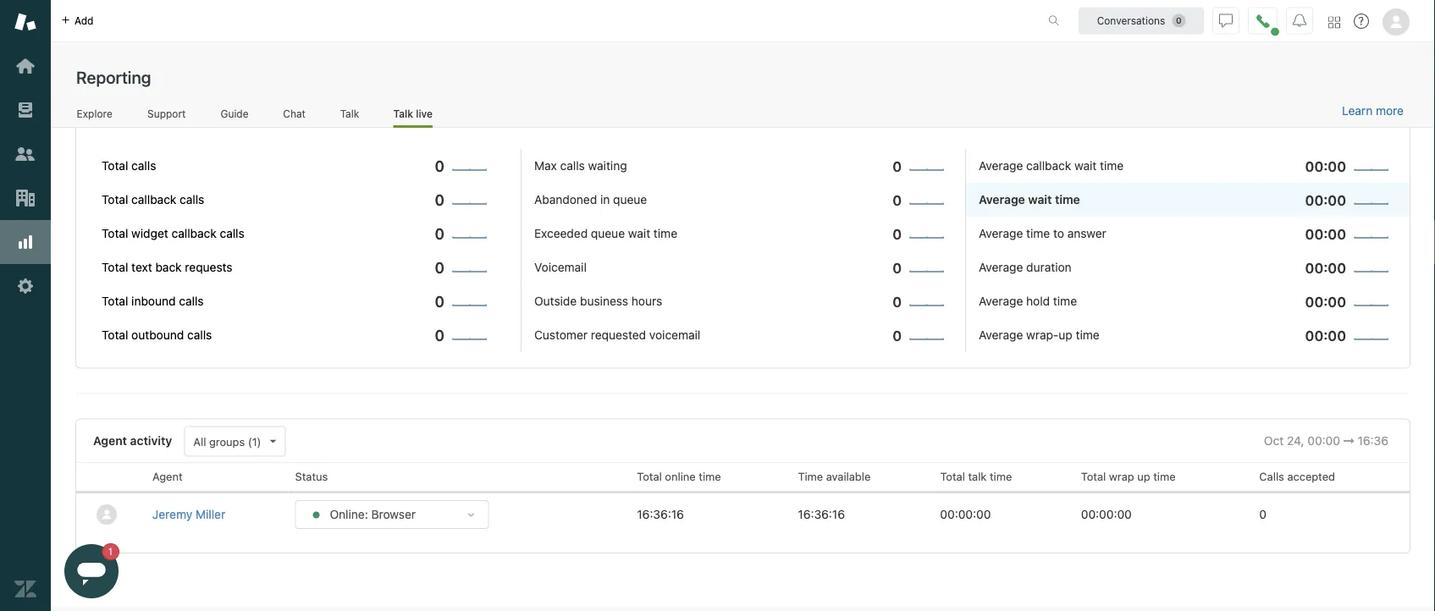 Task type: describe. For each thing, give the bounding box(es) containing it.
zendesk image
[[14, 578, 36, 600]]

conversations button
[[1079, 7, 1204, 34]]

talk for talk
[[340, 108, 359, 119]]

main element
[[0, 0, 51, 611]]

talk link
[[340, 107, 360, 125]]

learn more link
[[1342, 103, 1404, 119]]

more
[[1376, 104, 1404, 118]]

guide link
[[220, 107, 249, 125]]

chat
[[283, 108, 306, 119]]

learn
[[1342, 104, 1373, 118]]

explore
[[77, 108, 112, 119]]

reporting
[[76, 67, 151, 87]]

support link
[[147, 107, 186, 125]]

customers image
[[14, 143, 36, 165]]

button displays agent's chat status as invisible. image
[[1219, 14, 1233, 28]]

organizations image
[[14, 187, 36, 209]]

zendesk support image
[[14, 11, 36, 33]]

get started image
[[14, 55, 36, 77]]

support
[[147, 108, 186, 119]]



Task type: locate. For each thing, give the bounding box(es) containing it.
chat link
[[283, 107, 306, 125]]

notifications image
[[1293, 14, 1306, 28]]

views image
[[14, 99, 36, 121]]

1 talk from the left
[[340, 108, 359, 119]]

conversations
[[1097, 15, 1165, 27]]

get help image
[[1354, 14, 1369, 29]]

reporting image
[[14, 231, 36, 253]]

talk
[[340, 108, 359, 119], [393, 108, 413, 119]]

live
[[416, 108, 433, 119]]

learn more
[[1342, 104, 1404, 118]]

talk right chat
[[340, 108, 359, 119]]

talk live link
[[393, 107, 433, 128]]

talk live
[[393, 108, 433, 119]]

explore link
[[76, 107, 113, 125]]

guide
[[221, 108, 249, 119]]

admin image
[[14, 275, 36, 297]]

talk for talk live
[[393, 108, 413, 119]]

talk left live
[[393, 108, 413, 119]]

add button
[[51, 0, 104, 41]]

0 horizontal spatial talk
[[340, 108, 359, 119]]

zendesk products image
[[1329, 17, 1340, 28]]

add
[[75, 15, 94, 27]]

1 horizontal spatial talk
[[393, 108, 413, 119]]

2 talk from the left
[[393, 108, 413, 119]]



Task type: vqa. For each thing, say whether or not it's contained in the screenshot.
"Foodlez"
no



